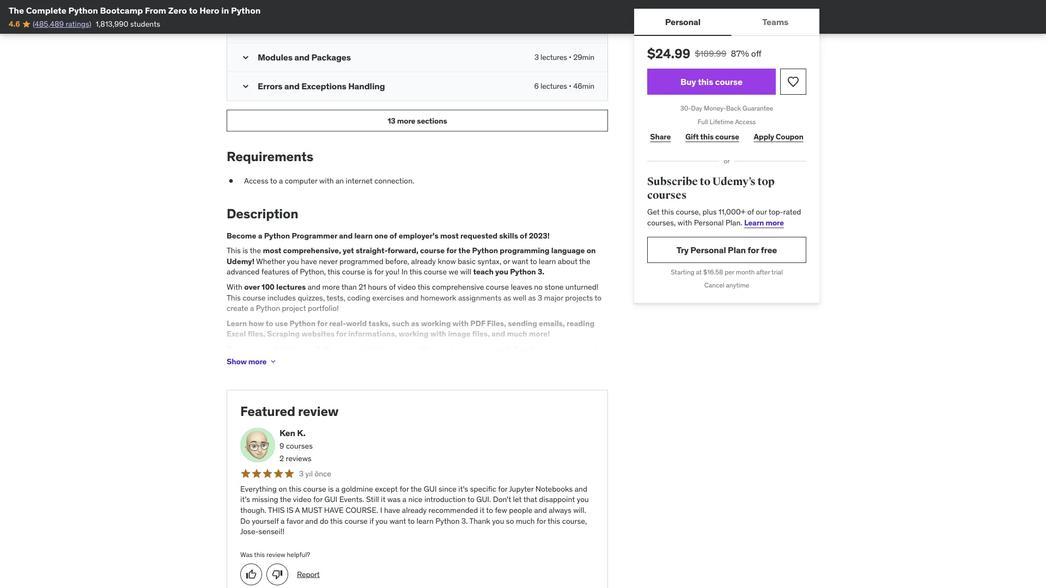 Task type: locate. For each thing, give the bounding box(es) containing it.
1 vertical spatial will
[[267, 344, 279, 354]]

1 horizontal spatial courses
[[647, 189, 687, 202]]

you! down lecture
[[458, 355, 472, 365]]

on inside everything on this course is a goldmine except for the gui since it's specific for jupyter notebooks and it's missing the video for gui events. still it was a nice introduction to gui. don't let that disappoint you though. this is a must have course. i have already recommended it to few people and always will. do yourself a favor and do this course if you want to learn python 3. thank you so much for this course, jose-sensei!!
[[279, 484, 287, 494]]

1 horizontal spatial coding
[[520, 344, 543, 354]]

tab list containing personal
[[634, 9, 819, 36]]

0 vertical spatial working
[[421, 318, 451, 328]]

this inside learn how to use python for real-world tasks, such as working with pdf files, sending emails, reading excel files, scraping websites for informations, working with image files, and much more! this course will teach you python in a practical manner, with every lecture comes a full coding screencast and a corresponding code notebook! learn in whatever manner is best for you!
[[227, 344, 241, 354]]

as left well
[[503, 293, 511, 303]]

to down nice
[[408, 516, 415, 526]]

learn left about
[[539, 256, 556, 266]]

1 vertical spatial learn
[[227, 318, 247, 328]]

don't
[[493, 495, 511, 505]]

as right such
[[411, 318, 419, 328]]

of up exercises
[[389, 282, 396, 292]]

0 vertical spatial small image
[[240, 23, 251, 34]]

0 vertical spatial much
[[507, 329, 527, 339]]

to inside and more than 21 hours of video this comprehensive course leaves no stone unturned! this course includes quizzes, tests, coding exercises and homework assignments as well as 3 major projects to create a python project portfolio!
[[595, 293, 602, 303]]

the inside "whether you have never programmed before, already know basic syntax, or want to learn about the advanced features of python, this course is for you! in this course we will"
[[579, 256, 590, 266]]

$16.58
[[703, 268, 723, 276]]

1 vertical spatial gui
[[324, 495, 337, 505]]

0 vertical spatial you!
[[385, 267, 400, 277]]

0 vertical spatial learn
[[744, 218, 764, 228]]

already
[[411, 256, 436, 266], [402, 505, 427, 515]]

0 horizontal spatial have
[[301, 256, 317, 266]]

of left our
[[747, 207, 754, 217]]

want down programming
[[512, 256, 528, 266]]

1 vertical spatial 3
[[538, 293, 542, 303]]

informations,
[[348, 329, 397, 339]]

notebook!
[[297, 355, 331, 365]]

this up homework
[[418, 282, 430, 292]]

1 horizontal spatial 3.
[[538, 267, 544, 277]]

we
[[449, 267, 458, 277]]

internet
[[346, 176, 373, 186]]

i
[[380, 505, 382, 515]]

rated
[[783, 207, 801, 217]]

0 vertical spatial access
[[735, 117, 756, 126]]

handling
[[348, 80, 385, 92]]

small image
[[240, 23, 251, 34], [240, 52, 251, 63]]

1 horizontal spatial video
[[397, 282, 416, 292]]

1 vertical spatial •
[[569, 81, 572, 91]]

emails,
[[539, 318, 565, 328]]

working up image
[[421, 318, 451, 328]]

1 vertical spatial on
[[279, 484, 287, 494]]

working down such
[[399, 329, 429, 339]]

0 vertical spatial it
[[381, 495, 385, 505]]

review up mark as unhelpful icon
[[266, 551, 285, 559]]

0 vertical spatial have
[[301, 256, 317, 266]]

1,813,990 students
[[96, 19, 160, 29]]

1 small image from the top
[[240, 23, 251, 34]]

tab list
[[634, 9, 819, 36]]

0 horizontal spatial on
[[279, 484, 287, 494]]

mark as unhelpful image
[[272, 569, 283, 580]]

you! down before, at the left top
[[385, 267, 400, 277]]

have
[[301, 256, 317, 266], [384, 505, 400, 515]]

for right best
[[447, 355, 456, 365]]

trial
[[772, 268, 783, 276]]

0 horizontal spatial it
[[381, 495, 385, 505]]

0 horizontal spatial you!
[[385, 267, 400, 277]]

wishlist image
[[787, 75, 800, 88]]

1 horizontal spatial files,
[[472, 329, 490, 339]]

one
[[374, 231, 388, 240]]

this right gift
[[700, 132, 714, 142]]

already down nice
[[402, 505, 427, 515]]

to left gui.
[[467, 495, 474, 505]]

learn
[[354, 231, 373, 240], [539, 256, 556, 266], [417, 516, 434, 526]]

• left '46min'
[[569, 81, 572, 91]]

1 vertical spatial most
[[263, 246, 281, 256]]

most
[[440, 231, 459, 240], [263, 246, 281, 256]]

of inside get this course, plus 11,000+ of our top-rated courses, with personal plan.
[[747, 207, 754, 217]]

1 horizontal spatial you!
[[458, 355, 472, 365]]

course down lifetime
[[715, 132, 739, 142]]

0 vertical spatial want
[[512, 256, 528, 266]]

0 horizontal spatial most
[[263, 246, 281, 256]]

3 left yıl
[[299, 469, 304, 479]]

3. inside everything on this course is a goldmine except for the gui since it's specific for jupyter notebooks and it's missing the video for gui events. still it was a nice introduction to gui. don't let that disappoint you though. this is a must have course. i have already recommended it to few people and always will. do yourself a favor and do this course if you want to learn python 3. thank you so much for this course, jose-sensei!!
[[461, 516, 468, 526]]

code
[[278, 355, 295, 365]]

and right modules
[[294, 52, 310, 63]]

on up the this
[[279, 484, 287, 494]]

0 vertical spatial •
[[569, 52, 572, 62]]

students
[[130, 19, 160, 29]]

learn up straight-
[[354, 231, 373, 240]]

3 inside and more than 21 hours of video this comprehensive course leaves no stone unturned! this course includes quizzes, tests, coding exercises and homework assignments as well as 3 major projects to create a python project portfolio!
[[538, 293, 542, 303]]

have down the comprehensive,
[[301, 256, 317, 266]]

teach up code
[[280, 344, 299, 354]]

0 horizontal spatial video
[[293, 495, 311, 505]]

the up udemy! at the left top
[[250, 246, 261, 256]]

course inside 'most comprehensive, yet straight-forward, course for the python programming language on udemy!'
[[420, 246, 445, 256]]

straight-
[[356, 246, 388, 256]]

python up leaves
[[510, 267, 536, 277]]

0 horizontal spatial will
[[267, 344, 279, 354]]

0 vertical spatial 3.
[[538, 267, 544, 277]]

0 vertical spatial personal
[[665, 16, 701, 27]]

gui.
[[476, 495, 491, 505]]

1 vertical spatial teach
[[280, 344, 299, 354]]

teams
[[762, 16, 789, 27]]

for up don't
[[498, 484, 507, 494]]

whether
[[256, 256, 285, 266]]

you up notebook! on the left bottom of page
[[301, 344, 313, 354]]

0 vertical spatial 3
[[534, 52, 539, 62]]

python up syntax,
[[472, 246, 498, 256]]

it's up the though.
[[240, 495, 250, 505]]

0 vertical spatial will
[[460, 267, 471, 277]]

1 vertical spatial 3.
[[461, 516, 468, 526]]

3 up 6
[[534, 52, 539, 62]]

1 horizontal spatial as
[[503, 293, 511, 303]]

0 vertical spatial coding
[[347, 293, 370, 303]]

0 horizontal spatial as
[[411, 318, 419, 328]]

önce
[[315, 469, 331, 479]]

1 horizontal spatial on
[[587, 246, 596, 256]]

the up nice
[[411, 484, 422, 494]]

have
[[324, 505, 344, 515]]

0 vertical spatial or
[[724, 157, 730, 165]]

more right 13
[[397, 116, 415, 125]]

you
[[287, 256, 299, 266], [495, 267, 508, 277], [301, 344, 313, 354], [577, 495, 589, 505], [376, 516, 388, 526], [492, 516, 504, 526]]

much down people
[[516, 516, 535, 526]]

2 this from the top
[[227, 293, 241, 303]]

course inside learn how to use python for real-world tasks, such as working with pdf files, sending emails, reading excel files, scraping websites for informations, working with image files, and much more! this course will teach you python in a practical manner, with every lecture comes a full coding screencast and a corresponding code notebook! learn in whatever manner is best for you!
[[243, 344, 266, 354]]

gift this course
[[685, 132, 739, 142]]

1 horizontal spatial learn
[[333, 355, 352, 365]]

of left python,
[[291, 267, 298, 277]]

0 horizontal spatial learn
[[227, 318, 247, 328]]

manner,
[[386, 344, 414, 354]]

3. up the "no"
[[538, 267, 544, 277]]

1 this from the top
[[227, 246, 241, 256]]

python inside 'most comprehensive, yet straight-forward, course for the python programming language on udemy!'
[[472, 246, 498, 256]]

learn for learn how to use python for real-world tasks, such as working with pdf files, sending emails, reading excel files, scraping websites for informations, working with image files, and much more! this course will teach you python in a practical manner, with every lecture comes a full coding screencast and a corresponding code notebook! learn in whatever manner is best for you!
[[227, 318, 247, 328]]

files, down "pdf"
[[472, 329, 490, 339]]

learn how to use python for real-world tasks, such as working with pdf files, sending emails, reading excel files, scraping websites for informations, working with image files, and much more! this course will teach you python in a practical manner, with every lecture comes a full coding screencast and a corresponding code notebook! learn in whatever manner is best for you!
[[227, 318, 603, 365]]

2 horizontal spatial learn
[[539, 256, 556, 266]]

complete
[[26, 5, 66, 16]]

report
[[297, 570, 320, 579]]

learn down our
[[744, 218, 764, 228]]

a left full
[[502, 344, 506, 354]]

1 horizontal spatial most
[[440, 231, 459, 240]]

gui left since
[[424, 484, 437, 494]]

as
[[503, 293, 511, 303], [528, 293, 536, 303], [411, 318, 419, 328]]

access right xsmall icon
[[244, 176, 268, 186]]

2 vertical spatial this
[[227, 344, 241, 354]]

0 horizontal spatial files,
[[248, 329, 265, 339]]

1 vertical spatial want
[[390, 516, 406, 526]]

much down sending
[[507, 329, 527, 339]]

3 yıl önce
[[299, 469, 331, 479]]

it's right since
[[458, 484, 468, 494]]

you!
[[385, 267, 400, 277], [458, 355, 472, 365]]

1 vertical spatial you!
[[458, 355, 472, 365]]

1 files, from the left
[[248, 329, 265, 339]]

courses down subscribe
[[647, 189, 687, 202]]

for inside 'most comprehensive, yet straight-forward, course for the python programming language on udemy!'
[[446, 246, 457, 256]]

files,
[[248, 329, 265, 339], [472, 329, 490, 339]]

jupyter
[[509, 484, 534, 494]]

this up the show
[[227, 344, 241, 354]]

ken k. 9 courses 2 reviews
[[279, 428, 313, 464]]

includes
[[267, 293, 296, 303]]

1 vertical spatial it
[[480, 505, 484, 515]]

0 vertical spatial this
[[227, 246, 241, 256]]

over
[[244, 282, 260, 292]]

2 vertical spatial personal
[[690, 244, 726, 255]]

xsmall image
[[269, 357, 278, 366]]

1 horizontal spatial it
[[480, 505, 484, 515]]

0 horizontal spatial it's
[[240, 495, 250, 505]]

subscribe
[[647, 175, 698, 188]]

1 vertical spatial video
[[293, 495, 311, 505]]

2 • from the top
[[569, 81, 572, 91]]

whatever
[[362, 355, 393, 365]]

python right hero
[[231, 5, 261, 16]]

already down forward,
[[411, 256, 436, 266]]

lectures for errors and exceptions handling
[[540, 81, 567, 91]]

teams button
[[731, 9, 819, 35]]

lectures up 'includes'
[[276, 282, 306, 292]]

will inside "whether you have never programmed before, already know basic syntax, or want to learn about the advanced features of python, this course is for you! in this course we will"
[[460, 267, 471, 277]]

• for modules and packages
[[569, 52, 572, 62]]

3 down the "no"
[[538, 293, 542, 303]]

this
[[268, 505, 285, 515]]

2 vertical spatial 3
[[299, 469, 304, 479]]

0 vertical spatial already
[[411, 256, 436, 266]]

the inside 'most comprehensive, yet straight-forward, course for the python programming language on udemy!'
[[458, 246, 470, 256]]

2 small image from the top
[[240, 52, 251, 63]]

for up hours
[[374, 267, 384, 277]]

0 horizontal spatial 3.
[[461, 516, 468, 526]]

2 vertical spatial learn
[[333, 355, 352, 365]]

is down önce
[[328, 484, 334, 494]]

and up will.
[[575, 484, 587, 494]]

gift this course link
[[682, 126, 742, 148]]

1 vertical spatial this
[[227, 293, 241, 303]]

this inside get this course, plus 11,000+ of our top-rated courses, with personal plan.
[[661, 207, 674, 217]]

missing
[[252, 495, 278, 505]]

1 horizontal spatial learn
[[417, 516, 434, 526]]

is inside everything on this course is a goldmine except for the gui since it's specific for jupyter notebooks and it's missing the video for gui events. still it was a nice introduction to gui. don't let that disappoint you though. this is a must have course. i have already recommended it to few people and always will. do yourself a favor and do this course if you want to learn python 3. thank you so much for this course, jose-sensei!!
[[328, 484, 334, 494]]

to left few on the left bottom
[[486, 505, 493, 515]]

syntax,
[[478, 256, 501, 266]]

a right create
[[250, 303, 254, 313]]

1 vertical spatial in
[[341, 344, 347, 354]]

0 horizontal spatial teach
[[280, 344, 299, 354]]

apply
[[754, 132, 774, 142]]

• left 29min
[[569, 52, 572, 62]]

learn inside everything on this course is a goldmine except for the gui since it's specific for jupyter notebooks and it's missing the video for gui events. still it was a nice introduction to gui. don't let that disappoint you though. this is a must have course. i have already recommended it to few people and always will. do yourself a favor and do this course if you want to learn python 3. thank you so much for this course, jose-sensei!!
[[417, 516, 434, 526]]

guarantee
[[743, 104, 773, 112]]

personal down plus
[[694, 218, 724, 228]]

learn for learn more
[[744, 218, 764, 228]]

0 horizontal spatial or
[[503, 256, 510, 266]]

everything on this course is a goldmine except for the gui since it's specific for jupyter notebooks and it's missing the video for gui events. still it was a nice introduction to gui. don't let that disappoint you though. this is a must have course. i have already recommended it to few people and always will. do yourself a favor and do this course if you want to learn python 3. thank you so much for this course, jose-sensei!!
[[240, 484, 589, 537]]

course down programmed
[[342, 267, 365, 277]]

exercises
[[372, 293, 404, 303]]

0 vertical spatial learn
[[354, 231, 373, 240]]

want down was
[[390, 516, 406, 526]]

more up tests,
[[322, 282, 340, 292]]

access to a computer with an internet connection.
[[244, 176, 414, 186]]

course,
[[676, 207, 701, 217], [562, 516, 587, 526]]

on right language
[[587, 246, 596, 256]]

and up "yet"
[[339, 231, 353, 240]]

want inside "whether you have never programmed before, already know basic syntax, or want to learn about the advanced features of python, this course is for you! in this course we will"
[[512, 256, 528, 266]]

show more button
[[227, 351, 278, 373]]

in left practical
[[341, 344, 347, 354]]

1 horizontal spatial it's
[[458, 484, 468, 494]]

for up know
[[446, 246, 457, 256]]

best
[[430, 355, 445, 365]]

0 horizontal spatial course,
[[562, 516, 587, 526]]

1 horizontal spatial review
[[298, 403, 338, 419]]

course inside gift this course "link"
[[715, 132, 739, 142]]

will down basic
[[460, 267, 471, 277]]

learn right notebook! on the left bottom of page
[[333, 355, 352, 365]]

0 horizontal spatial access
[[244, 176, 268, 186]]

1 vertical spatial access
[[244, 176, 268, 186]]

more inside and more than 21 hours of video this comprehensive course leaves no stone unturned! this course includes quizzes, tests, coding exercises and homework assignments as well as 3 major projects to create a python project portfolio!
[[322, 282, 340, 292]]

course down teach you python 3.
[[486, 282, 509, 292]]

unturned!
[[565, 282, 599, 292]]

you down few on the left bottom
[[492, 516, 504, 526]]

most comprehensive, yet straight-forward, course for the python programming language on udemy!
[[227, 246, 596, 266]]

1 vertical spatial course,
[[562, 516, 587, 526]]

of right one
[[390, 231, 397, 240]]

corresponding
[[227, 355, 276, 365]]

1 vertical spatial small image
[[240, 52, 251, 63]]

0 vertical spatial course,
[[676, 207, 701, 217]]

events.
[[339, 495, 364, 505]]

already inside everything on this course is a goldmine except for the gui since it's specific for jupyter notebooks and it's missing the video for gui events. still it was a nice introduction to gui. don't let that disappoint you though. this is a must have course. i have already recommended it to few people and always will. do yourself a favor and do this course if you want to learn python 3. thank you so much for this course, jose-sensei!!
[[402, 505, 427, 515]]

2 vertical spatial learn
[[417, 516, 434, 526]]

for down the real-
[[336, 329, 346, 339]]

1 vertical spatial or
[[503, 256, 510, 266]]

0 vertical spatial on
[[587, 246, 596, 256]]

1 vertical spatial personal
[[694, 218, 724, 228]]

on
[[587, 246, 596, 256], [279, 484, 287, 494]]

on inside 'most comprehensive, yet straight-forward, course for the python programming language on udemy!'
[[587, 246, 596, 256]]

0 horizontal spatial review
[[266, 551, 285, 559]]

more for and
[[322, 282, 340, 292]]

jose-
[[240, 527, 259, 537]]

0 vertical spatial gui
[[424, 484, 437, 494]]

1 vertical spatial learn
[[539, 256, 556, 266]]

per
[[725, 268, 734, 276]]

you up "features"
[[287, 256, 299, 266]]

this right "buy"
[[698, 76, 713, 87]]

1 vertical spatial lectures
[[540, 81, 567, 91]]

teach
[[473, 267, 494, 277], [280, 344, 299, 354]]

mark as helpful image
[[246, 569, 257, 580]]

teach inside learn how to use python for real-world tasks, such as working with pdf files, sending emails, reading excel files, scraping websites for informations, working with image files, and much more! this course will teach you python in a practical manner, with every lecture comes a full coding screencast and a corresponding code notebook! learn in whatever manner is best for you!
[[280, 344, 299, 354]]

much
[[507, 329, 527, 339], [516, 516, 535, 526]]

1 vertical spatial coding
[[520, 344, 543, 354]]

try personal plan for free link
[[647, 237, 806, 263]]

thank
[[469, 516, 490, 526]]

1 horizontal spatial have
[[384, 505, 400, 515]]

1 • from the top
[[569, 52, 572, 62]]

will inside learn how to use python for real-world tasks, such as working with pdf files, sending emails, reading excel files, scraping websites for informations, working with image files, and much more! this course will teach you python in a practical manner, with every lecture comes a full coding screencast and a corresponding code notebook! learn in whatever manner is best for you!
[[267, 344, 279, 354]]

of inside and more than 21 hours of video this comprehensive course leaves no stone unturned! this course includes quizzes, tests, coding exercises and homework assignments as well as 3 major projects to create a python project portfolio!
[[389, 282, 396, 292]]

python up notebook! on the left bottom of page
[[315, 344, 339, 354]]

such
[[392, 318, 409, 328]]

of
[[747, 207, 754, 217], [390, 231, 397, 240], [520, 231, 527, 240], [291, 267, 298, 277], [389, 282, 396, 292]]

errors and exceptions handling
[[258, 80, 385, 92]]

2 horizontal spatial in
[[354, 355, 360, 365]]

coding down 21
[[347, 293, 370, 303]]

you inside learn how to use python for real-world tasks, such as working with pdf files, sending emails, reading excel files, scraping websites for informations, working with image files, and much more! this course will teach you python in a practical manner, with every lecture comes a full coding screencast and a corresponding code notebook! learn in whatever manner is best for you!
[[301, 344, 313, 354]]

more for 13
[[397, 116, 415, 125]]

was
[[387, 495, 401, 505]]

apply coupon button
[[751, 126, 806, 148]]

is inside "whether you have never programmed before, already know basic syntax, or want to learn about the advanced features of python, this course is for you! in this course we will"
[[367, 267, 372, 277]]

as right well
[[528, 293, 536, 303]]

will up xsmall image
[[267, 344, 279, 354]]

3 lectures • 29min
[[534, 52, 594, 62]]

yourself
[[252, 516, 279, 526]]

gui up have
[[324, 495, 337, 505]]

buy this course button
[[647, 69, 776, 95]]

6 lectures • 46min
[[534, 81, 594, 91]]

sensei!!
[[259, 527, 285, 537]]

100
[[262, 282, 274, 292]]

or inside "whether you have never programmed before, already know basic syntax, or want to learn about the advanced features of python, this course is for you! in this course we will"
[[503, 256, 510, 266]]

most up 'whether'
[[263, 246, 281, 256]]

0 horizontal spatial want
[[390, 516, 406, 526]]

3 this from the top
[[227, 344, 241, 354]]

lectures right 6
[[540, 81, 567, 91]]

1 horizontal spatial teach
[[473, 267, 494, 277]]

it
[[381, 495, 385, 505], [480, 505, 484, 515]]

1 vertical spatial review
[[266, 551, 285, 559]]

1 horizontal spatial will
[[460, 267, 471, 277]]

0 vertical spatial it's
[[458, 484, 468, 494]]

comes
[[477, 344, 500, 354]]

more down top-
[[766, 218, 784, 228]]

day
[[691, 104, 702, 112]]

9
[[279, 441, 284, 451]]

0 horizontal spatial in
[[221, 5, 229, 16]]

with up the every
[[430, 329, 446, 339]]

0 horizontal spatial coding
[[347, 293, 370, 303]]

lectures for modules and packages
[[541, 52, 567, 62]]

k.
[[297, 428, 306, 439]]

to left udemy's at the top
[[700, 175, 710, 188]]

for up websites
[[317, 318, 328, 328]]

modules
[[258, 52, 292, 63]]



Task type: describe. For each thing, give the bounding box(es) containing it.
description
[[227, 205, 298, 222]]

video inside everything on this course is a goldmine except for the gui since it's specific for jupyter notebooks and it's missing the video for gui events. still it was a nice introduction to gui. don't let that disappoint you though. this is a must have course. i have already recommended it to few people and always will. do yourself a favor and do this course if you want to learn python 3. thank you so much for this course, jose-sensei!!
[[293, 495, 311, 505]]

course, inside get this course, plus 11,000+ of our top-rated courses, with personal plan.
[[676, 207, 701, 217]]

before,
[[385, 256, 409, 266]]

1 horizontal spatial or
[[724, 157, 730, 165]]

a left favor
[[281, 516, 285, 526]]

excel
[[227, 329, 246, 339]]

disappoint
[[539, 495, 575, 505]]

programming
[[500, 246, 549, 256]]

for left free
[[748, 244, 759, 255]]

do
[[320, 516, 328, 526]]

ken k. image
[[240, 428, 275, 463]]

a up events.
[[335, 484, 340, 494]]

1 vertical spatial working
[[399, 329, 429, 339]]

for inside "whether you have never programmed before, already know basic syntax, or want to learn about the advanced features of python, this course is for you! in this course we will"
[[374, 267, 384, 277]]

with over 100 lectures
[[227, 282, 306, 292]]

a inside and more than 21 hours of video this comprehensive course leaves no stone unturned! this course includes quizzes, tests, coding exercises and homework assignments as well as 3 major projects to create a python project portfolio!
[[250, 303, 254, 313]]

most inside 'most comprehensive, yet straight-forward, course for the python programming language on udemy!'
[[263, 246, 281, 256]]

learn inside "whether you have never programmed before, already know basic syntax, or want to learn about the advanced features of python, this course is for you! in this course we will"
[[539, 256, 556, 266]]

lecture
[[452, 344, 476, 354]]

practical
[[355, 344, 384, 354]]

show more
[[227, 357, 267, 366]]

course down over
[[243, 293, 266, 303]]

coding inside learn how to use python for real-world tasks, such as working with pdf files, sending emails, reading excel files, scraping websites for informations, working with image files, and much more! this course will teach you python in a practical manner, with every lecture comes a full coding screencast and a corresponding code notebook! learn in whatever manner is best for you!
[[520, 344, 543, 354]]

with inside get this course, plus 11,000+ of our top-rated courses, with personal plan.
[[678, 218, 692, 228]]

reading
[[567, 318, 595, 328]]

0 vertical spatial teach
[[473, 267, 494, 277]]

much inside learn how to use python for real-world tasks, such as working with pdf files, sending emails, reading excel files, scraping websites for informations, working with image files, and much more! this course will teach you python in a practical manner, with every lecture comes a full coding screencast and a corresponding code notebook! learn in whatever manner is best for you!
[[507, 329, 527, 339]]

get this course, plus 11,000+ of our top-rated courses, with personal plan.
[[647, 207, 801, 228]]

show
[[227, 357, 247, 366]]

will.
[[573, 505, 586, 515]]

course down 3 yıl önce
[[303, 484, 326, 494]]

course down course.
[[345, 516, 368, 526]]

(485,489
[[33, 19, 64, 29]]

udemy's
[[712, 175, 755, 188]]

people
[[509, 505, 532, 515]]

coupon
[[776, 132, 803, 142]]

you down syntax,
[[495, 267, 508, 277]]

forward,
[[388, 246, 418, 256]]

much inside everything on this course is a goldmine except for the gui since it's specific for jupyter notebooks and it's missing the video for gui events. still it was a nice introduction to gui. don't let that disappoint you though. this is a must have course. i have already recommended it to few people and always will. do yourself a favor and do this course if you want to learn python 3. thank you so much for this course, jose-sensei!!
[[516, 516, 535, 526]]

full
[[698, 117, 708, 126]]

of inside "whether you have never programmed before, already know basic syntax, or want to learn about the advanced features of python, this course is for you! in this course we will"
[[291, 267, 298, 277]]

• for errors and exceptions handling
[[569, 81, 572, 91]]

bootcamp
[[100, 5, 143, 16]]

a right screencast at the right bottom
[[599, 344, 603, 354]]

python down description
[[264, 231, 290, 240]]

whether you have never programmed before, already know basic syntax, or want to learn about the advanced features of python, this course is for you! in this course we will
[[227, 256, 590, 277]]

this inside and more than 21 hours of video this comprehensive course leaves no stone unturned! this course includes quizzes, tests, coding exercises and homework assignments as well as 3 major projects to create a python project portfolio!
[[227, 293, 241, 303]]

requirements
[[227, 149, 313, 165]]

personal inside button
[[665, 16, 701, 27]]

you up will.
[[577, 495, 589, 505]]

starting
[[671, 268, 694, 276]]

to inside "whether you have never programmed before, already know basic syntax, or want to learn about the advanced features of python, this course is for you! in this course we will"
[[530, 256, 537, 266]]

image
[[448, 329, 471, 339]]

0 vertical spatial in
[[221, 5, 229, 16]]

ratings)
[[66, 19, 91, 29]]

try personal plan for free
[[677, 244, 777, 255]]

back
[[726, 104, 741, 112]]

always
[[549, 505, 571, 515]]

6
[[534, 81, 539, 91]]

use
[[275, 318, 288, 328]]

with left the every
[[415, 344, 430, 354]]

manner
[[395, 355, 421, 365]]

want inside everything on this course is a goldmine except for the gui since it's specific for jupyter notebooks and it's missing the video for gui events. still it was a nice introduction to gui. don't let that disappoint you though. this is a must have course. i have already recommended it to few people and always will. do yourself a favor and do this course if you want to learn python 3. thank you so much for this course, jose-sensei!!
[[390, 516, 406, 526]]

1 horizontal spatial gui
[[424, 484, 437, 494]]

plan.
[[726, 218, 742, 228]]

this inside and more than 21 hours of video this comprehensive course leaves no stone unturned! this course includes quizzes, tests, coding exercises and homework assignments as well as 3 major projects to create a python project portfolio!
[[418, 282, 430, 292]]

coding inside and more than 21 hours of video this comprehensive course leaves no stone unturned! this course includes quizzes, tests, coding exercises and homework assignments as well as 3 major projects to create a python project portfolio!
[[347, 293, 370, 303]]

yet
[[343, 246, 354, 256]]

course down know
[[424, 267, 447, 277]]

you! inside learn how to use python for real-world tasks, such as working with pdf files, sending emails, reading excel files, scraping websites for informations, working with image files, and much more! this course will teach you python in a practical manner, with every lecture comes a full coding screencast and a corresponding code notebook! learn in whatever manner is best for you!
[[458, 355, 472, 365]]

1 vertical spatial it's
[[240, 495, 250, 505]]

project
[[282, 303, 306, 313]]

assignments
[[458, 293, 502, 303]]

you inside "whether you have never programmed before, already know basic syntax, or want to learn about the advanced features of python, this course is for you! in this course we will"
[[287, 256, 299, 266]]

2 vertical spatial lectures
[[276, 282, 306, 292]]

except
[[375, 484, 398, 494]]

a right was
[[402, 495, 406, 505]]

leaves
[[511, 282, 532, 292]]

personal inside get this course, plus 11,000+ of our top-rated courses, with personal plan.
[[694, 218, 724, 228]]

screencast
[[545, 344, 582, 354]]

basic
[[458, 256, 476, 266]]

python up ratings)
[[68, 5, 98, 16]]

more!
[[529, 329, 550, 339]]

major
[[544, 293, 563, 303]]

to inside subscribe to udemy's top courses
[[700, 175, 710, 188]]

websites
[[302, 329, 335, 339]]

this down always
[[548, 516, 560, 526]]

an
[[336, 176, 344, 186]]

this right was
[[254, 551, 265, 559]]

with up image
[[453, 318, 469, 328]]

this up a
[[289, 484, 301, 494]]

anytime
[[726, 281, 749, 290]]

how
[[249, 318, 264, 328]]

and down must
[[305, 516, 318, 526]]

video inside and more than 21 hours of video this comprehensive course leaves no stone unturned! this course includes quizzes, tests, coding exercises and homework assignments as well as 3 major projects to create a python project portfolio!
[[397, 282, 416, 292]]

features
[[261, 267, 290, 277]]

this is the
[[227, 246, 263, 256]]

21
[[359, 282, 366, 292]]

already inside "whether you have never programmed before, already know basic syntax, or want to learn about the advanced features of python, this course is for you! in this course we will"
[[411, 256, 436, 266]]

to right zero
[[189, 5, 198, 16]]

this down the never
[[328, 267, 340, 277]]

2 vertical spatial in
[[354, 355, 360, 365]]

more for show
[[248, 357, 267, 366]]

for down that
[[537, 516, 546, 526]]

featured review
[[240, 403, 338, 419]]

with left an
[[319, 176, 334, 186]]

this right in
[[409, 267, 422, 277]]

0 vertical spatial review
[[298, 403, 338, 419]]

favor
[[286, 516, 303, 526]]

become a python programmer and learn one of employer's most requested skills of 2023!
[[227, 231, 550, 240]]

1 horizontal spatial in
[[341, 344, 347, 354]]

and right exercises
[[406, 293, 419, 303]]

top
[[757, 175, 775, 188]]

about
[[558, 256, 577, 266]]

and up quizzes,
[[308, 282, 320, 292]]

for up must
[[313, 495, 323, 505]]

have inside everything on this course is a goldmine except for the gui since it's specific for jupyter notebooks and it's missing the video for gui events. still it was a nice introduction to gui. don't let that disappoint you though. this is a must have course. i have already recommended it to few people and always will. do yourself a favor and do this course if you want to learn python 3. thank you so much for this course, jose-sensei!!
[[384, 505, 400, 515]]

xsmall image
[[227, 176, 235, 186]]

to inside learn how to use python for real-world tasks, such as working with pdf files, sending emails, reading excel files, scraping websites for informations, working with image files, and much more! this course will teach you python in a practical manner, with every lecture comes a full coding screencast and a corresponding code notebook! learn in whatever manner is best for you!
[[266, 318, 273, 328]]

apply coupon
[[754, 132, 803, 142]]

udemy!
[[227, 256, 254, 266]]

homework
[[420, 293, 456, 303]]

from
[[145, 5, 166, 16]]

as inside learn how to use python for real-world tasks, such as working with pdf files, sending emails, reading excel files, scraping websites for informations, working with image files, and much more! this course will teach you python in a practical manner, with every lecture comes a full coding screencast and a corresponding code notebook! learn in whatever manner is best for you!
[[411, 318, 419, 328]]

a
[[295, 505, 300, 515]]

report button
[[297, 569, 320, 580]]

2 files, from the left
[[472, 329, 490, 339]]

more for learn
[[766, 218, 784, 228]]

hours
[[368, 282, 387, 292]]

and down "files,"
[[492, 329, 505, 339]]

0 horizontal spatial gui
[[324, 495, 337, 505]]

still
[[366, 495, 379, 505]]

in
[[401, 267, 408, 277]]

you! inside "whether you have never programmed before, already know basic syntax, or want to learn about the advanced features of python, this course is for you! in this course we will"
[[385, 267, 400, 277]]

become
[[227, 231, 256, 240]]

sections
[[417, 116, 447, 125]]

subscribe to udemy's top courses
[[647, 175, 775, 202]]

a left computer
[[279, 176, 283, 186]]

of right the skills
[[520, 231, 527, 240]]

have inside "whether you have never programmed before, already know basic syntax, or want to learn about the advanced features of python, this course is for you! in this course we will"
[[301, 256, 317, 266]]

after
[[756, 268, 770, 276]]

is inside learn how to use python for real-world tasks, such as working with pdf files, sending emails, reading excel files, scraping websites for informations, working with image files, and much more! this course will teach you python in a practical manner, with every lecture comes a full coding screencast and a corresponding code notebook! learn in whatever manner is best for you!
[[422, 355, 428, 365]]

small image
[[240, 81, 251, 92]]

tests,
[[327, 293, 345, 303]]

python inside everything on this course is a goldmine except for the gui since it's specific for jupyter notebooks and it's missing the video for gui events. still it was a nice introduction to gui. don't let that disappoint you though. this is a must have course. i have already recommended it to few people and always will. do yourself a favor and do this course if you want to learn python 3. thank you so much for this course, jose-sensei!!
[[435, 516, 460, 526]]

off
[[751, 48, 761, 59]]

hero
[[199, 5, 219, 16]]

87%
[[731, 48, 749, 59]]

a right become on the left
[[258, 231, 262, 240]]

a left practical
[[349, 344, 353, 354]]

0 horizontal spatial learn
[[354, 231, 373, 240]]

to down requirements
[[270, 176, 277, 186]]

the up is
[[280, 495, 291, 505]]

python down project
[[290, 318, 316, 328]]

course inside the buy this course button
[[715, 76, 743, 87]]

and right screencast at the right bottom
[[584, 344, 597, 354]]

python inside and more than 21 hours of video this comprehensive course leaves no stone unturned! this course includes quizzes, tests, coding exercises and homework assignments as well as 3 major projects to create a python project portfolio!
[[256, 303, 280, 313]]

3 for 3 lectures • 29min
[[534, 52, 539, 62]]

let
[[513, 495, 522, 505]]

access inside '30-day money-back guarantee full lifetime access'
[[735, 117, 756, 126]]

courses inside ken k. 9 courses 2 reviews
[[286, 441, 313, 451]]

0 vertical spatial most
[[440, 231, 459, 240]]

this down have
[[330, 516, 343, 526]]

create
[[227, 303, 248, 313]]

4.6
[[9, 19, 20, 29]]

and down that
[[534, 505, 547, 515]]

and right errors
[[284, 80, 300, 92]]

this inside gift this course "link"
[[700, 132, 714, 142]]

every
[[432, 344, 450, 354]]

this inside the buy this course button
[[698, 76, 713, 87]]

yıl
[[305, 469, 313, 479]]

employer's
[[399, 231, 438, 240]]

course, inside everything on this course is a goldmine except for the gui since it's specific for jupyter notebooks and it's missing the video for gui events. still it was a nice introduction to gui. don't let that disappoint you though. this is a must have course. i have already recommended it to few people and always will. do yourself a favor and do this course if you want to learn python 3. thank you so much for this course, jose-sensei!!
[[562, 516, 587, 526]]

2 horizontal spatial as
[[528, 293, 536, 303]]

for up was
[[400, 484, 409, 494]]

you right if
[[376, 516, 388, 526]]

courses inside subscribe to udemy's top courses
[[647, 189, 687, 202]]

3 for 3 yıl önce
[[299, 469, 304, 479]]

2023!
[[529, 231, 550, 240]]

stone
[[545, 282, 564, 292]]

is up udemy! at the left top
[[243, 246, 248, 256]]

zero
[[168, 5, 187, 16]]

programmer
[[292, 231, 337, 240]]

and more than 21 hours of video this comprehensive course leaves no stone unturned! this course includes quizzes, tests, coding exercises and homework assignments as well as 3 major projects to create a python project portfolio!
[[227, 282, 602, 313]]



Task type: vqa. For each thing, say whether or not it's contained in the screenshot.
'this' inside "Gift this course" link
no



